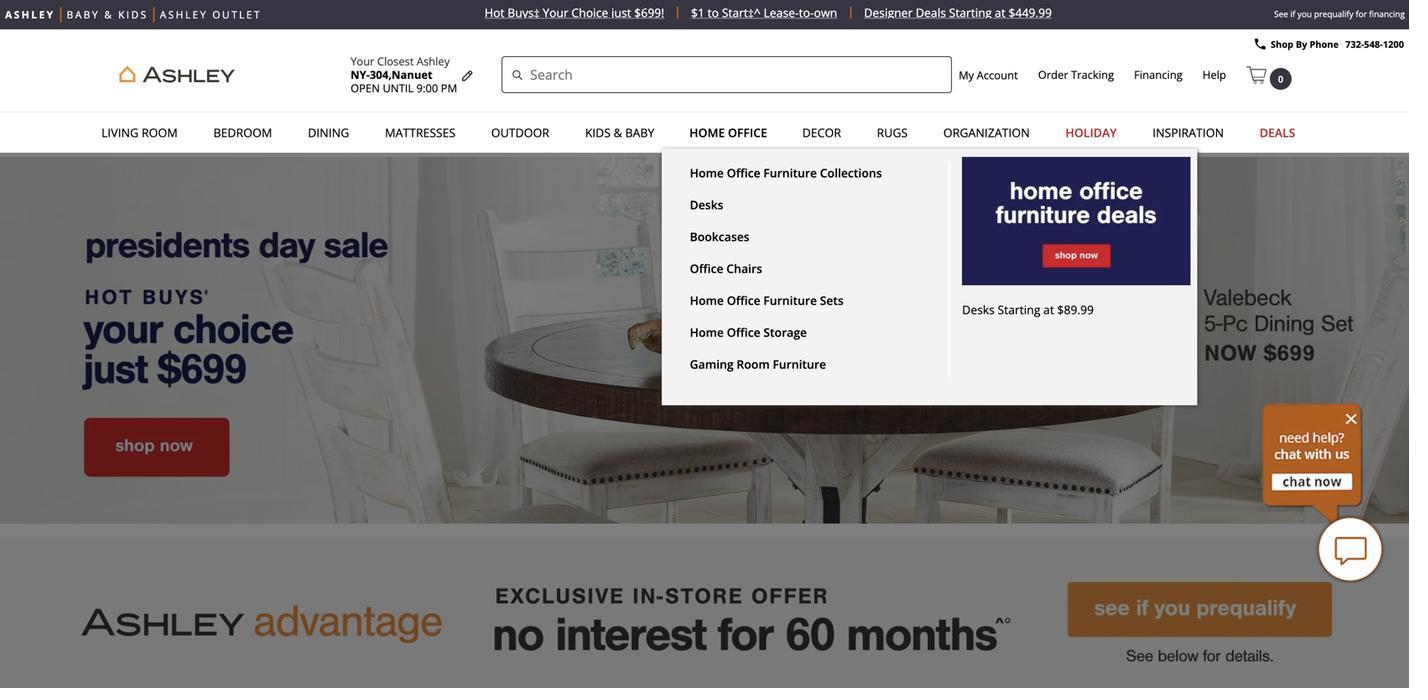Task type: vqa. For each thing, say whether or not it's contained in the screenshot.
the Decor on the right top
yes



Task type: locate. For each thing, give the bounding box(es) containing it.
home down home office
[[690, 165, 724, 181]]

ashley's presidents day sale image
[[0, 157, 1410, 523]]

732-548-1200 link
[[1346, 38, 1405, 50]]

& right kids
[[614, 125, 622, 141]]

1 vertical spatial room
[[737, 356, 770, 372]]

3 home from the top
[[690, 292, 724, 308]]

phone
[[1310, 38, 1339, 50]]

home for home office
[[690, 125, 725, 141]]

hot
[[485, 5, 505, 21]]

baby & kids
[[67, 8, 148, 21]]

deals right designer
[[916, 5, 946, 21]]

home for home office storage
[[690, 324, 724, 340]]

your
[[543, 5, 569, 21], [351, 54, 375, 69]]

room for gaming
[[737, 356, 770, 372]]

shop by phone 732-548-1200
[[1271, 38, 1405, 50]]

1 vertical spatial &
[[614, 125, 622, 141]]

search image
[[512, 68, 524, 85]]

$1 to start‡^ lease-to-own
[[691, 5, 838, 21]]

$1 to start‡^ lease-to-own link
[[679, 5, 852, 21]]

1 horizontal spatial your
[[543, 5, 569, 21]]

& left kids
[[104, 8, 114, 21]]

outdoor
[[491, 125, 550, 141]]

0 vertical spatial room
[[142, 125, 178, 141]]

your up the open
[[351, 54, 375, 69]]

office down home office link at the top of page
[[727, 165, 761, 181]]

banner
[[0, 29, 1410, 405]]

4 home from the top
[[690, 324, 724, 340]]

starting left $449.99
[[949, 5, 992, 21]]

0 horizontal spatial desks
[[690, 197, 724, 213]]

1 vertical spatial furniture
[[764, 292, 817, 308]]

0 vertical spatial desks
[[690, 197, 724, 213]]

1 horizontal spatial desks
[[963, 302, 995, 318]]

0 link
[[1247, 59, 1292, 90]]

home office storage link
[[690, 324, 945, 340]]

kids & baby link
[[580, 117, 660, 149]]

732-
[[1346, 38, 1365, 50]]

furniture up desks link
[[764, 165, 817, 181]]

0
[[1279, 73, 1284, 85]]

2 vertical spatial furniture
[[773, 356, 827, 372]]

kids
[[585, 125, 611, 141]]

$699!
[[635, 5, 665, 21]]

0 vertical spatial at
[[995, 5, 1006, 21]]

mattresses
[[385, 125, 456, 141]]

$449.99
[[1009, 5, 1052, 21]]

0 vertical spatial &
[[104, 8, 114, 21]]

organization
[[944, 125, 1030, 141]]

& inside kids & baby link
[[614, 125, 622, 141]]

holiday link
[[1061, 117, 1122, 149]]

dining
[[308, 125, 349, 141]]

mattresses link
[[380, 117, 461, 149]]

ashley image
[[113, 64, 242, 86]]

office chairs
[[690, 261, 763, 276]]

you
[[1298, 8, 1312, 20]]

1 horizontal spatial at
[[1044, 302, 1055, 318]]

1 horizontal spatial ashley
[[417, 54, 450, 69]]

start‡^
[[722, 5, 761, 21]]

0 horizontal spatial deals
[[916, 5, 946, 21]]

0 vertical spatial furniture
[[764, 165, 817, 181]]

1 horizontal spatial starting
[[998, 302, 1041, 318]]

own
[[814, 5, 838, 21]]

1 horizontal spatial deals
[[1260, 125, 1296, 141]]

help
[[1203, 67, 1227, 82]]

financing link
[[1135, 67, 1183, 82]]

office down the chairs
[[727, 292, 761, 308]]

choice
[[572, 5, 609, 21]]

home for home office furniture sets
[[690, 292, 724, 308]]

collections
[[820, 165, 882, 181]]

designer deals starting at $449.99
[[864, 5, 1052, 21]]

0 vertical spatial deals
[[916, 5, 946, 21]]

dialogue message for liveperson image
[[1263, 403, 1363, 524]]

0 horizontal spatial &
[[104, 8, 114, 21]]

home
[[690, 125, 725, 141], [690, 165, 724, 181], [690, 292, 724, 308], [690, 324, 724, 340]]

ashley inside your closest ashley ny-304,nanuet
[[417, 54, 450, 69]]

desks
[[690, 197, 724, 213], [963, 302, 995, 318]]

0 horizontal spatial at
[[995, 5, 1006, 21]]

room inside living room link
[[142, 125, 178, 141]]

office up home office furniture collections
[[728, 125, 768, 141]]

main content
[[0, 157, 1410, 688]]

financing
[[1135, 67, 1183, 82]]

at left $89.99
[[1044, 302, 1055, 318]]

ashley right kids
[[160, 8, 208, 21]]

1200
[[1383, 38, 1405, 50]]

starting left $89.99
[[998, 302, 1041, 318]]

deals down 0
[[1260, 125, 1296, 141]]

1 horizontal spatial room
[[737, 356, 770, 372]]

1 vertical spatial desks
[[963, 302, 995, 318]]

1 vertical spatial starting
[[998, 302, 1041, 318]]

& inside baby & kids link
[[104, 8, 114, 21]]

furniture for sets
[[764, 292, 817, 308]]

living room
[[102, 125, 178, 141]]

rugs
[[877, 125, 908, 141]]

open
[[351, 81, 380, 96]]

room
[[142, 125, 178, 141], [737, 356, 770, 372]]

at left $449.99
[[995, 5, 1006, 21]]

starting
[[949, 5, 992, 21], [998, 302, 1041, 318]]

just
[[612, 5, 632, 21]]

chairs
[[727, 261, 763, 276]]

room right the living
[[142, 125, 178, 141]]

office chairs link
[[690, 261, 945, 276]]

ashley up 9:00
[[417, 54, 450, 69]]

0 horizontal spatial room
[[142, 125, 178, 141]]

1 vertical spatial deals
[[1260, 125, 1296, 141]]

1 vertical spatial at
[[1044, 302, 1055, 318]]

room down home office storage
[[737, 356, 770, 372]]

home office link
[[685, 117, 772, 149]]

hot buys‡ your choice just $699!
[[485, 5, 665, 21]]

order tracking link
[[1039, 67, 1114, 82]]

1 vertical spatial ashley
[[417, 54, 450, 69]]

& for kids
[[614, 125, 622, 141]]

financing
[[1370, 8, 1405, 20]]

1 horizontal spatial &
[[614, 125, 622, 141]]

2 home from the top
[[690, 165, 724, 181]]

home office image
[[963, 157, 1191, 285]]

holiday
[[1066, 125, 1117, 141]]

gaming room furniture link
[[690, 356, 945, 372]]

home right the baby
[[690, 125, 725, 141]]

0 horizontal spatial starting
[[949, 5, 992, 21]]

office up gaming room furniture
[[727, 324, 761, 340]]

sets
[[820, 292, 844, 308]]

home up gaming
[[690, 324, 724, 340]]

&
[[104, 8, 114, 21], [614, 125, 622, 141]]

your right the buys‡
[[543, 5, 569, 21]]

home office
[[690, 125, 768, 141]]

change location image
[[461, 69, 474, 83]]

548-
[[1365, 38, 1383, 50]]

to
[[708, 5, 719, 21]]

0 vertical spatial ashley
[[160, 8, 208, 21]]

furniture
[[764, 165, 817, 181], [764, 292, 817, 308], [773, 356, 827, 372]]

closest
[[377, 54, 414, 69]]

outlet
[[212, 8, 262, 21]]

home down office chairs
[[690, 292, 724, 308]]

decor
[[803, 125, 841, 141]]

1 vertical spatial your
[[351, 54, 375, 69]]

desks for desks starting at $89.99
[[963, 302, 995, 318]]

dining link
[[303, 117, 354, 149]]

order
[[1039, 67, 1069, 82]]

None search field
[[502, 56, 952, 93]]

furniture down storage
[[773, 356, 827, 372]]

0 horizontal spatial your
[[351, 54, 375, 69]]

hot buys‡ your choice just $699! link
[[472, 5, 679, 21]]

office
[[728, 125, 768, 141], [727, 165, 761, 181], [690, 261, 724, 276], [727, 292, 761, 308], [727, 324, 761, 340]]

bedroom link
[[208, 117, 277, 149]]

office down bookcases
[[690, 261, 724, 276]]

bookcases link
[[690, 229, 945, 245]]

9:00
[[417, 81, 438, 96]]

1 home from the top
[[690, 125, 725, 141]]

furniture up storage
[[764, 292, 817, 308]]



Task type: describe. For each thing, give the bounding box(es) containing it.
to-
[[799, 5, 814, 21]]

ashley outlet link
[[160, 7, 262, 22]]

tracking
[[1072, 67, 1114, 82]]

home office furniture collections
[[690, 165, 882, 181]]

pm
[[441, 81, 457, 96]]

office for home office storage
[[727, 324, 761, 340]]

help link
[[1203, 67, 1227, 82]]

$1
[[691, 5, 705, 21]]

lease-
[[764, 5, 799, 21]]

starting inside "desks starting at $89.99" link
[[998, 302, 1041, 318]]

0 vertical spatial your
[[543, 5, 569, 21]]

organization link
[[939, 117, 1035, 149]]

outdoor link
[[486, 117, 555, 149]]

$89.99
[[1058, 302, 1094, 318]]

home office furniture collections link
[[690, 165, 945, 181]]

shop
[[1271, 38, 1294, 50]]

until
[[383, 81, 414, 96]]

designer deals starting at $449.99 link
[[852, 5, 1065, 21]]

account
[[977, 68, 1018, 83]]

bedroom
[[214, 125, 272, 141]]

inspiration link
[[1148, 117, 1229, 149]]

304,nanuet
[[370, 67, 433, 82]]

ashley link
[[5, 7, 55, 22]]

desks link
[[690, 197, 945, 213]]

ny-
[[351, 67, 370, 82]]

desks starting at $89.99
[[963, 302, 1094, 318]]

office for home office furniture collections
[[727, 165, 761, 181]]

living room link
[[96, 117, 183, 149]]

baby
[[67, 8, 100, 21]]

home for home office furniture collections
[[690, 165, 724, 181]]

gaming
[[690, 356, 734, 372]]

desks starting at $89.99 link
[[963, 294, 1189, 326]]

see if you prequalify for financing
[[1275, 8, 1405, 20]]

for
[[1356, 8, 1368, 20]]

prequalify
[[1315, 8, 1354, 20]]

storage
[[764, 324, 807, 340]]

gaming room furniture
[[690, 356, 827, 372]]

0 horizontal spatial ashley
[[160, 8, 208, 21]]

my
[[959, 68, 974, 83]]

order tracking
[[1039, 67, 1114, 82]]

0 vertical spatial starting
[[949, 5, 992, 21]]

at inside "desks starting at $89.99" link
[[1044, 302, 1055, 318]]

office for home office
[[728, 125, 768, 141]]

by
[[1296, 38, 1308, 50]]

if
[[1291, 8, 1296, 20]]

home office furniture sets
[[690, 292, 844, 308]]

room for living
[[142, 125, 178, 141]]

banner containing living room
[[0, 29, 1410, 405]]

my account
[[959, 68, 1018, 83]]

& for baby
[[104, 8, 114, 21]]

home office furniture sets link
[[690, 292, 945, 308]]

living
[[102, 125, 139, 141]]

office for home office furniture sets
[[727, 292, 761, 308]]

inspiration
[[1153, 125, 1224, 141]]

furniture for collections
[[764, 165, 817, 181]]

buys‡
[[508, 5, 540, 21]]

ashley's special financing image
[[0, 537, 1410, 688]]

rugs link
[[872, 117, 913, 149]]

deals inside deals link
[[1260, 125, 1296, 141]]

desks for desks link
[[690, 197, 724, 213]]

ashley
[[5, 8, 55, 21]]

see
[[1275, 8, 1289, 20]]

kids
[[118, 8, 148, 21]]

your inside your closest ashley ny-304,nanuet
[[351, 54, 375, 69]]

kids & baby
[[585, 125, 655, 141]]

home office storage
[[690, 324, 807, 340]]

bookcases
[[690, 229, 750, 245]]

designer
[[864, 5, 913, 21]]

open until 9:00 pm
[[351, 81, 457, 96]]

ashley outlet
[[160, 8, 262, 21]]

baby
[[626, 125, 655, 141]]

see if you prequalify for financing link
[[1270, 0, 1410, 29]]

decor link
[[798, 117, 846, 149]]

chat bubble mobile view image
[[1317, 516, 1384, 583]]



